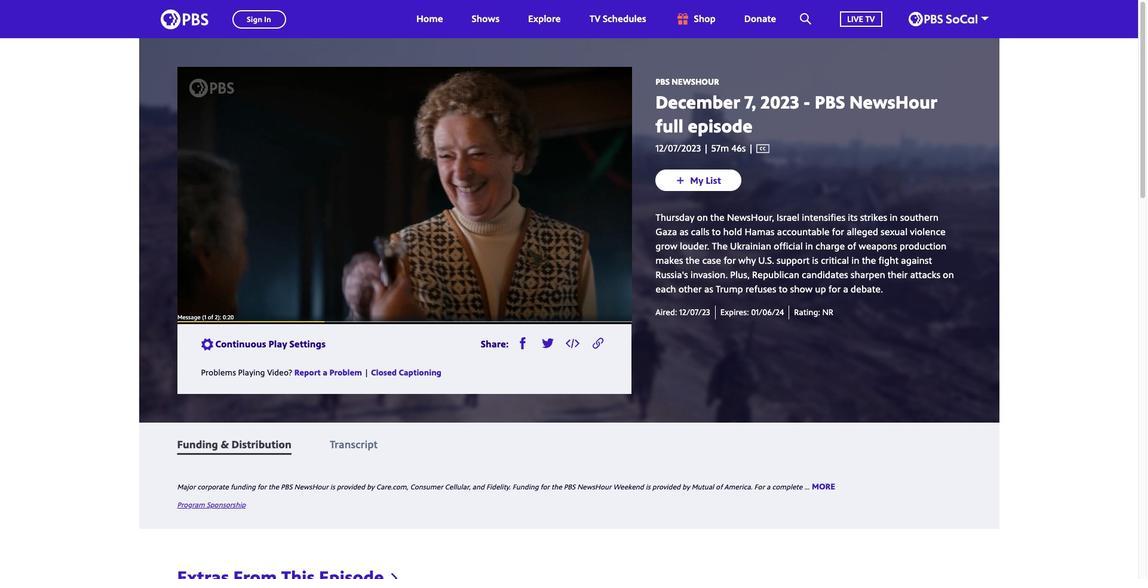 Task type: locate. For each thing, give the bounding box(es) containing it.
in up sharpen
[[852, 254, 860, 267]]

production
[[900, 240, 947, 253]]

grow
[[656, 240, 678, 253]]

shows link
[[460, 0, 512, 38]]

…
[[805, 482, 810, 492]]

46s
[[732, 142, 746, 155]]

rating: nr
[[795, 307, 834, 318]]

fidelity.
[[486, 482, 511, 492]]

2 horizontal spatial is
[[812, 254, 819, 267]]

debate.
[[851, 283, 884, 296]]

shop link
[[663, 0, 728, 38]]

2 horizontal spatial a
[[844, 283, 849, 296]]

as down invasion.
[[705, 283, 714, 296]]

as left calls
[[680, 225, 689, 239]]

donate link
[[733, 0, 788, 38]]

full
[[656, 113, 684, 138]]

0 horizontal spatial a
[[323, 367, 328, 378]]

funding
[[231, 482, 256, 492]]

of down alleged
[[848, 240, 857, 253]]

0 horizontal spatial by
[[367, 482, 375, 492]]

tv schedules link
[[578, 0, 658, 38]]

0 vertical spatial a
[[844, 283, 849, 296]]

as
[[680, 225, 689, 239], [705, 283, 714, 296]]

charge
[[816, 240, 845, 253]]

to up the the
[[712, 225, 721, 239]]

tab list containing funding & distribution
[[139, 423, 1000, 466]]

episode
[[688, 113, 753, 138]]

2 vertical spatial a
[[767, 482, 771, 492]]

funding right fidelity.
[[513, 482, 539, 492]]

each
[[656, 283, 676, 296]]

1 vertical spatial to
[[779, 283, 788, 296]]

a left the debate.
[[844, 283, 849, 296]]

pbs newshour link
[[656, 76, 719, 87]]

more button
[[810, 480, 836, 494]]

funding
[[177, 437, 218, 452], [513, 482, 539, 492]]

0 vertical spatial to
[[712, 225, 721, 239]]

tv inside 'link'
[[590, 12, 601, 25]]

a inside major corporate funding for the pbs newshour is provided by care.com, consumer cellular, and fidelity. funding for the pbs newshour weekend is provided by mutual of america. for a complete … more
[[767, 482, 771, 492]]

critical
[[821, 254, 850, 267]]

explore link
[[516, 0, 573, 38]]

0 horizontal spatial |
[[364, 367, 369, 378]]

refuses
[[746, 283, 777, 296]]

by left care.com,
[[367, 482, 375, 492]]

1 vertical spatial on
[[943, 269, 954, 282]]

home
[[417, 12, 443, 25]]

funding left &
[[177, 437, 218, 452]]

is down the transcript
[[330, 482, 335, 492]]

of right the mutual
[[716, 482, 723, 492]]

expires:         01/06/24
[[721, 307, 784, 318]]

the
[[711, 211, 725, 224], [686, 254, 700, 267], [862, 254, 877, 267], [269, 482, 279, 492], [552, 482, 562, 492]]

the right fidelity.
[[552, 482, 562, 492]]

settings
[[290, 338, 326, 351]]

on right attacks
[[943, 269, 954, 282]]

1 horizontal spatial by
[[683, 482, 690, 492]]

on up calls
[[697, 211, 708, 224]]

&
[[221, 437, 229, 452]]

pbs socal | kcet image
[[909, 12, 978, 26]]

1 horizontal spatial a
[[767, 482, 771, 492]]

0 horizontal spatial of
[[716, 482, 723, 492]]

0 horizontal spatial in
[[806, 240, 814, 253]]

0 vertical spatial of
[[848, 240, 857, 253]]

tv
[[590, 12, 601, 25], [866, 13, 875, 24]]

accountable
[[777, 225, 830, 239]]

tv right live
[[866, 13, 875, 24]]

cellular,
[[445, 482, 471, 492]]

transcript link
[[330, 437, 378, 452]]

provided left the mutual
[[653, 482, 681, 492]]

video?
[[267, 367, 292, 378]]

2 vertical spatial in
[[852, 254, 860, 267]]

12/07/2023 | 57m 46s
[[656, 142, 746, 155]]

0 horizontal spatial is
[[330, 482, 335, 492]]

southern
[[901, 211, 939, 224]]

1 horizontal spatial |
[[704, 142, 709, 155]]

1 horizontal spatial to
[[779, 283, 788, 296]]

0 vertical spatial as
[[680, 225, 689, 239]]

tv left schedules
[[590, 12, 601, 25]]

1 provided from the left
[[337, 482, 365, 492]]

| left 57m
[[704, 142, 709, 155]]

for left why
[[724, 254, 736, 267]]

0 horizontal spatial provided
[[337, 482, 365, 492]]

pbs right funding
[[281, 482, 293, 492]]

tab list
[[139, 423, 1000, 466]]

in down accountable
[[806, 240, 814, 253]]

2023
[[761, 89, 800, 114]]

|
[[704, 142, 709, 155], [746, 142, 757, 155], [364, 367, 369, 378]]

in
[[890, 211, 898, 224], [806, 240, 814, 253], [852, 254, 860, 267]]

for right fidelity.
[[541, 482, 550, 492]]

| right 57m
[[746, 142, 757, 155]]

facebook image
[[517, 338, 529, 350]]

funding inside major corporate funding for the pbs newshour is provided by care.com, consumer cellular, and fidelity. funding for the pbs newshour weekend is provided by mutual of america. for a complete … more
[[513, 482, 539, 492]]

1 vertical spatial funding
[[513, 482, 539, 492]]

0 horizontal spatial funding
[[177, 437, 218, 452]]

pbs image
[[160, 6, 208, 33]]

show
[[790, 283, 813, 296]]

57m
[[712, 142, 729, 155]]

hold
[[724, 225, 743, 239]]

mutual
[[692, 482, 714, 492]]

by left the mutual
[[683, 482, 690, 492]]

is up the candidates
[[812, 254, 819, 267]]

1 horizontal spatial funding
[[513, 482, 539, 492]]

to
[[712, 225, 721, 239], [779, 283, 788, 296]]

of
[[848, 240, 857, 253], [716, 482, 723, 492]]

for
[[755, 482, 765, 492]]

1 horizontal spatial on
[[943, 269, 954, 282]]

-
[[804, 89, 811, 114]]

1 horizontal spatial provided
[[653, 482, 681, 492]]

for
[[832, 225, 845, 239], [724, 254, 736, 267], [829, 283, 841, 296], [257, 482, 267, 492], [541, 482, 550, 492]]

1 vertical spatial as
[[705, 283, 714, 296]]

live
[[848, 13, 864, 24]]

to down republican at the right top of the page
[[779, 283, 788, 296]]

provided left care.com,
[[337, 482, 365, 492]]

israel
[[777, 211, 800, 224]]

1 vertical spatial a
[[323, 367, 328, 378]]

up
[[815, 283, 826, 296]]

russia's
[[656, 269, 688, 282]]

funding & distribution link
[[177, 437, 292, 452]]

is right weekend
[[646, 482, 651, 492]]

1 by from the left
[[367, 482, 375, 492]]

a right report
[[323, 367, 328, 378]]

strikes
[[860, 211, 888, 224]]

more
[[812, 481, 836, 492]]

december
[[656, 89, 741, 114]]

home link
[[405, 0, 455, 38]]

0 vertical spatial on
[[697, 211, 708, 224]]

0 vertical spatial funding
[[177, 437, 218, 452]]

1 vertical spatial of
[[716, 482, 723, 492]]

| left closed
[[364, 367, 369, 378]]

a inside 'thursday on the newshour, israel intensifies its strikes in southern gaza as calls to hold hamas accountable for alleged sexual violence grow louder. the ukrainian official in charge of weapons production makes the case for why u.s. support is critical in the fight against russia's invasion. plus, republican candidates sharpen their attacks on each other as trump refuses to show up for a debate.'
[[844, 283, 849, 296]]

a right for
[[767, 482, 771, 492]]

intensifies
[[802, 211, 846, 224]]

0 horizontal spatial as
[[680, 225, 689, 239]]

2 horizontal spatial in
[[890, 211, 898, 224]]

against
[[901, 254, 933, 267]]

1 horizontal spatial in
[[852, 254, 860, 267]]

in up sexual
[[890, 211, 898, 224]]

1 horizontal spatial of
[[848, 240, 857, 253]]

for right funding
[[257, 482, 267, 492]]

0 horizontal spatial tv
[[590, 12, 601, 25]]

calls
[[691, 225, 710, 239]]

major
[[177, 482, 196, 492]]

pbs right -
[[815, 89, 845, 114]]

0 horizontal spatial on
[[697, 211, 708, 224]]



Task type: vqa. For each thing, say whether or not it's contained in the screenshot.
Providing Support for PBS.org
no



Task type: describe. For each thing, give the bounding box(es) containing it.
sponsorship
[[207, 500, 246, 510]]

sharpen
[[851, 269, 886, 282]]

share:
[[481, 338, 509, 351]]

complete
[[773, 482, 803, 492]]

attacks
[[911, 269, 941, 282]]

pbs newshour december 7, 2023 - pbs newshour full episode
[[656, 76, 938, 138]]

alleged
[[847, 225, 879, 239]]

the up hold on the right top of the page
[[711, 211, 725, 224]]

support
[[777, 254, 810, 267]]

makes
[[656, 254, 684, 267]]

of inside major corporate funding for the pbs newshour is provided by care.com, consumer cellular, and fidelity. funding for the pbs newshour weekend is provided by mutual of america. for a complete … more
[[716, 482, 723, 492]]

shows
[[472, 12, 500, 25]]

continuous play settings
[[215, 338, 326, 351]]

report
[[294, 367, 321, 378]]

donate
[[745, 12, 776, 25]]

continuous
[[215, 338, 266, 351]]

expires:
[[721, 307, 749, 318]]

7,
[[745, 89, 757, 114]]

and
[[473, 482, 485, 492]]

funding & distribution
[[177, 437, 292, 452]]

the
[[712, 240, 728, 253]]

captioning
[[399, 367, 442, 378]]

other
[[679, 283, 702, 296]]

playing
[[238, 367, 265, 378]]

corporate
[[197, 482, 229, 492]]

violence
[[910, 225, 946, 239]]

funding & distribution tab panel
[[139, 466, 1000, 529]]

the down louder.
[[686, 254, 700, 267]]

program sponsorship
[[177, 500, 246, 510]]

1 vertical spatial in
[[806, 240, 814, 253]]

shop
[[694, 12, 716, 25]]

problems playing video? report a problem | closed captioning
[[201, 367, 442, 378]]

plus,
[[731, 269, 750, 282]]

for right up
[[829, 283, 841, 296]]

trump
[[716, 283, 743, 296]]

case
[[703, 254, 722, 267]]

thursday on the newshour, israel intensifies its strikes in southern gaza as calls to hold hamas accountable for alleged sexual violence grow louder. the ukrainian official in charge of weapons production makes the case for why u.s. support is critical in the fight against russia's invasion. plus, republican candidates sharpen their attacks on each other as trump refuses to show up for a debate.
[[656, 211, 954, 296]]

pbs up december
[[656, 76, 670, 87]]

weekend
[[613, 482, 644, 492]]

problem
[[330, 367, 362, 378]]

1 horizontal spatial tv
[[866, 13, 875, 24]]

2 by from the left
[[683, 482, 690, 492]]

2 provided from the left
[[653, 482, 681, 492]]

the up sharpen
[[862, 254, 877, 267]]

distribution
[[232, 437, 292, 452]]

their
[[888, 269, 908, 282]]

care.com,
[[376, 482, 408, 492]]

u.s.
[[759, 254, 775, 267]]

ukrainian
[[730, 240, 772, 253]]

thursday
[[656, 211, 695, 224]]

official
[[774, 240, 803, 253]]

consumer
[[410, 482, 443, 492]]

twitter image
[[542, 338, 554, 350]]

its
[[848, 211, 858, 224]]

closed
[[371, 367, 397, 378]]

pbs left weekend
[[564, 482, 576, 492]]

major corporate funding for the pbs newshour is provided by care.com, consumer cellular, and fidelity. funding for the pbs newshour weekend is provided by mutual of america. for a complete … more
[[177, 481, 836, 492]]

schedules
[[603, 12, 646, 25]]

for up charge in the top of the page
[[832, 225, 845, 239]]

live tv
[[848, 13, 875, 24]]

play
[[269, 338, 287, 351]]

1 horizontal spatial as
[[705, 283, 714, 296]]

republican
[[752, 269, 800, 282]]

1 horizontal spatial is
[[646, 482, 651, 492]]

report a problem button
[[294, 365, 362, 380]]

01/06/24
[[751, 307, 784, 318]]

program
[[177, 500, 205, 510]]

invasion.
[[691, 269, 728, 282]]

search image
[[800, 13, 812, 25]]

program sponsorship link
[[177, 500, 246, 510]]

the right funding
[[269, 482, 279, 492]]

sexual
[[881, 225, 908, 239]]

0 vertical spatial in
[[890, 211, 898, 224]]

aired:           12/07/23
[[656, 307, 711, 318]]

nr
[[823, 307, 834, 318]]

transcript
[[330, 437, 378, 452]]

aired:
[[656, 307, 678, 318]]

of inside 'thursday on the newshour, israel intensifies its strikes in southern gaza as calls to hold hamas accountable for alleged sexual violence grow louder. the ukrainian official in charge of weapons production makes the case for why u.s. support is critical in the fight against russia's invasion. plus, republican candidates sharpen their attacks on each other as trump refuses to show up for a debate.'
[[848, 240, 857, 253]]

gaza
[[656, 225, 677, 239]]

0 horizontal spatial to
[[712, 225, 721, 239]]

hamas
[[745, 225, 775, 239]]

12/07/2023
[[656, 142, 701, 155]]

is inside 'thursday on the newshour, israel intensifies its strikes in southern gaza as calls to hold hamas accountable for alleged sexual violence grow louder. the ukrainian official in charge of weapons production makes the case for why u.s. support is critical in the fight against russia's invasion. plus, republican candidates sharpen their attacks on each other as trump refuses to show up for a debate.'
[[812, 254, 819, 267]]

weapons
[[859, 240, 898, 253]]

live tv link
[[828, 0, 894, 38]]

fight
[[879, 254, 899, 267]]

why
[[739, 254, 756, 267]]

2 horizontal spatial |
[[746, 142, 757, 155]]



